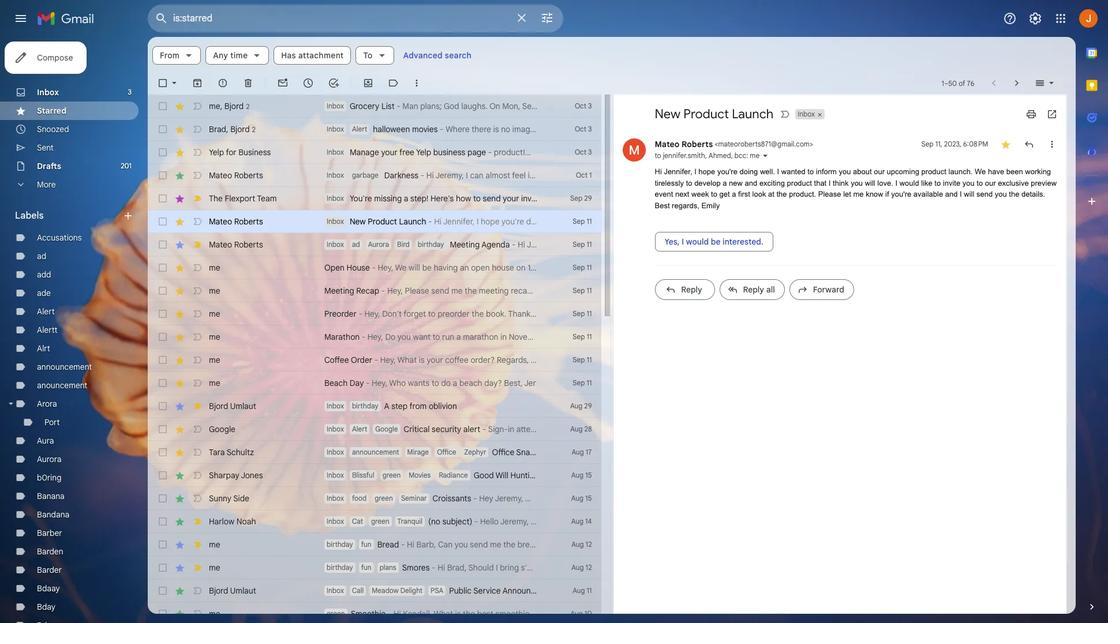Task type: vqa. For each thing, say whether or not it's contained in the screenshot.
Aug 11
yes



Task type: describe. For each thing, give the bounding box(es) containing it.
oct 3 for manage your free yelp business page
[[575, 148, 592, 156]]

sep inside cell
[[921, 140, 934, 148]]

1 vertical spatial product
[[368, 216, 397, 227]]

i right that
[[829, 179, 831, 187]]

11 for open house - hey, we will be having an open house on 10/21. cheers, jeremy
[[587, 263, 592, 272]]

1 vertical spatial is
[[455, 609, 461, 619]]

aura
[[37, 436, 54, 446]]

sep 11 for meeting recap - hey, please send me the meeting recap. thanks, jer
[[573, 286, 592, 295]]

manage
[[350, 147, 379, 158]]

to right invite
[[977, 179, 983, 187]]

recipe?
[[541, 540, 568, 550]]

aug for a step from oblivion
[[570, 402, 583, 410]]

the left bread
[[503, 540, 516, 550]]

29 for you're missing a step! here's how to send your inventory
[[584, 194, 592, 203]]

office snacks
[[492, 447, 542, 458]]

0 vertical spatial new
[[655, 106, 681, 122]]

starred image
[[1000, 139, 1011, 150]]

to left jennifer.smith
[[655, 151, 661, 160]]

snooze image
[[302, 77, 314, 89]]

- right agenda
[[512, 240, 516, 250]]

regards,
[[672, 201, 699, 210]]

grocery
[[350, 101, 379, 111]]

1 row from the top
[[148, 95, 601, 118]]

barder link
[[37, 565, 62, 575]]

the down exclusive
[[1009, 190, 1019, 199]]

sep for coffee order - hey, what is your coffee order? regards, jeremy
[[573, 356, 585, 364]]

sep 11 for open house - hey, we will be having an open house on 10/21. cheers, jeremy
[[573, 263, 592, 272]]

more
[[37, 179, 56, 190]]

umlaut for a
[[230, 401, 256, 412]]

tirelessly
[[655, 179, 684, 187]]

inbox manage your free yelp business page -
[[327, 147, 494, 158]]

report spam image
[[217, 77, 229, 89]]

new
[[729, 179, 743, 187]]

21 row from the top
[[148, 556, 601, 579]]

oct for inbox grocery list -
[[575, 102, 586, 110]]

28
[[584, 425, 592, 433]]

oct 3 for grocery list
[[575, 102, 592, 110]]

a left step!
[[404, 193, 408, 204]]

aug for critical security alert
[[570, 425, 583, 433]]

recap
[[356, 286, 379, 296]]

birthday down "cat"
[[327, 540, 353, 549]]

psa
[[431, 586, 443, 595]]

ahmed
[[709, 151, 731, 160]]

row containing tara schultz
[[148, 441, 601, 464]]

smores
[[402, 563, 430, 573]]

bandana link
[[37, 510, 69, 520]]

green for (no subject)
[[371, 517, 389, 526]]

send right how
[[483, 193, 501, 204]]

labels heading
[[15, 210, 122, 222]]

2 vertical spatial will
[[409, 263, 420, 273]]

sep for open house - hey, we will be having an open house on 10/21. cheers, jeremy
[[573, 263, 585, 272]]

gmail image
[[37, 7, 100, 30]]

1 vertical spatial and
[[945, 190, 958, 199]]

green for croissants
[[375, 494, 393, 503]]

a right get
[[732, 190, 736, 199]]

labels image
[[388, 77, 399, 89]]

announcement link
[[37, 362, 92, 372]]

, down report spam 'image'
[[220, 101, 222, 111]]

i right well.
[[777, 167, 779, 176]]

to left inform
[[808, 167, 814, 176]]

on
[[516, 263, 526, 273]]

13 row from the top
[[148, 372, 601, 395]]

new product launch
[[655, 106, 773, 122]]

don't
[[382, 309, 402, 319]]

aurora inside new product launch main content
[[368, 240, 389, 249]]

sep 11 for preorder - hey, don't forget to preorder the book. thanks, jer
[[573, 309, 592, 318]]

you right do
[[398, 332, 411, 342]]

29 for a step from oblivion
[[584, 402, 592, 410]]

aura link
[[37, 436, 54, 446]]

arora link
[[37, 399, 57, 409]]

green smoothie - hi kendall, what is the best smoothie from jamba juice? best, jeremy
[[327, 609, 650, 619]]

be inside button
[[711, 237, 721, 247]]

you down exclusive
[[995, 190, 1007, 199]]

run
[[442, 332, 454, 342]]

fun for bread - hi barb, can you send me the bread recipe? thanks, jeremy
[[361, 540, 371, 549]]

order
[[351, 355, 372, 365]]

alrt link
[[37, 343, 50, 354]]

search mail image
[[151, 8, 172, 29]]

the left best
[[463, 609, 475, 619]]

aug for good will hunting
[[571, 471, 584, 480]]

november?
[[509, 332, 551, 342]]

, left 'ahmed'
[[705, 151, 707, 160]]

the left the meeting
[[465, 286, 477, 296]]

i down invite
[[960, 190, 962, 199]]

mateo roberts for darkness
[[209, 170, 263, 181]]

sep for beach day - hey, who wants to do a beach day? best, jer
[[573, 379, 585, 387]]

22 row from the top
[[148, 579, 601, 603]]

to right forget
[[428, 309, 436, 319]]

hey, left don't
[[364, 309, 380, 319]]

food
[[352, 494, 367, 503]]

11 for marathon - hey, do you want to run a marathon in november? best, jeremy
[[587, 332, 592, 341]]

11 for meeting recap - hey, please send me the meeting recap. thanks, jer
[[587, 286, 592, 295]]

add to tasks image
[[328, 77, 339, 89]]

delete image
[[242, 77, 254, 89]]

would inside button
[[686, 237, 709, 247]]

barden
[[37, 547, 63, 557]]

hey, left do
[[368, 332, 383, 342]]

1 horizontal spatial our
[[985, 179, 996, 187]]

attachment
[[298, 50, 344, 61]]

aug for public service announcement
[[573, 586, 585, 595]]

6 row from the top
[[148, 210, 601, 233]]

row containing the flexport team
[[148, 187, 601, 210]]

sep 11 for beach day - hey, who wants to do a beach day? best, jer
[[573, 379, 592, 387]]

- right bread at bottom
[[401, 540, 405, 550]]

snacks
[[516, 447, 542, 458]]

kendall,
[[403, 609, 432, 619]]

business
[[433, 147, 465, 158]]

0 vertical spatial best,
[[553, 332, 572, 342]]

- right marathon
[[362, 332, 365, 342]]

0 vertical spatial from
[[409, 401, 427, 412]]

0 horizontal spatial we
[[395, 263, 407, 273]]

sunny side
[[209, 493, 249, 504]]

barden link
[[37, 547, 63, 557]]

sharpay
[[209, 470, 239, 481]]

preorder
[[438, 309, 470, 319]]

plans
[[380, 563, 396, 572]]

i left 'hope' at the top right
[[694, 167, 696, 176]]

15 for good will hunting
[[585, 471, 592, 480]]

well.
[[760, 167, 775, 176]]

alert for critical
[[352, 425, 367, 433]]

sep for meeting recap - hey, please send me the meeting recap. thanks, jer
[[573, 286, 585, 295]]

aug 10
[[571, 609, 592, 618]]

inbox inside inbox you're missing a step! here's how to send your inventory
[[327, 194, 344, 203]]

launch inside row
[[399, 216, 426, 227]]

more button
[[0, 175, 139, 194]]

0 horizontal spatial our
[[874, 167, 885, 176]]

archive image
[[192, 77, 203, 89]]

- right house
[[372, 263, 376, 273]]

alert inside labels navigation
[[37, 306, 55, 317]]

new inside row
[[350, 216, 366, 227]]

team
[[257, 193, 277, 204]]

think
[[833, 179, 849, 187]]

ad inside row
[[352, 240, 360, 249]]

beach
[[324, 378, 348, 388]]

public
[[449, 586, 472, 596]]

subject)
[[442, 517, 472, 527]]

you down the launch.
[[963, 179, 975, 187]]

send inside hi jennifer, i hope you're doing well. i wanted to inform you about our upcoming product launch. we have been working tirelessly to develop a new and exciting product that i think you will love. i would like to invite you to our exclusive preview event next week to get a first look at the product. please let me know if you're available and i will send you the details. best regards, emily
[[976, 190, 993, 199]]

move to inbox image
[[362, 77, 374, 89]]

1 horizontal spatial jer
[[538, 309, 550, 319]]

you right can at bottom left
[[455, 540, 468, 550]]

mateo roberts cell
[[655, 139, 813, 149]]

inbox button
[[795, 109, 816, 119]]

- right croissants
[[473, 493, 477, 504]]

upcoming
[[887, 167, 919, 176]]

exclusive
[[998, 179, 1029, 187]]

launch.
[[949, 167, 973, 176]]

76
[[967, 79, 975, 87]]

advanced search
[[403, 50, 472, 61]]

reply for reply
[[681, 285, 702, 295]]

a right run
[[456, 332, 461, 342]]

2 vertical spatial best,
[[602, 609, 621, 619]]

smores -
[[402, 563, 438, 573]]

1 horizontal spatial from
[[531, 609, 549, 619]]

1 vertical spatial thanks,
[[508, 309, 536, 319]]

coffee
[[445, 355, 469, 365]]

to left get
[[711, 190, 717, 199]]

sep 11, 2023, 6:08 pm cell
[[921, 139, 988, 150]]

i right 'love.'
[[895, 179, 897, 187]]

accusations link
[[37, 233, 82, 243]]

a left new
[[723, 179, 727, 187]]

product.
[[789, 190, 816, 199]]

you down about
[[851, 179, 863, 187]]

meeting for meeting agenda -
[[450, 240, 480, 250]]

sep 29
[[570, 194, 592, 203]]

yes, i would be interested.
[[665, 237, 763, 247]]

open
[[471, 263, 490, 273]]

to up next
[[686, 179, 692, 187]]

agenda
[[482, 240, 510, 250]]

toggle split pane mode image
[[1034, 77, 1046, 89]]

1 vertical spatial hi
[[407, 540, 414, 550]]

advanced search options image
[[536, 6, 559, 29]]

aug 28
[[570, 425, 592, 433]]

aug for croissants
[[571, 494, 584, 503]]

mateo for meeting agenda -
[[209, 240, 232, 250]]

mateo roberts for inbox
[[209, 216, 263, 227]]

inbox inside inbox new product launch -
[[327, 217, 344, 226]]

to left do
[[432, 378, 439, 388]]

0 horizontal spatial jer
[[524, 378, 536, 388]]

bjord umlaut for a
[[209, 401, 256, 412]]

Search mail text field
[[173, 13, 508, 24]]

details.
[[1022, 190, 1045, 199]]

aug 12 for bread - hi barb, can you send me the bread recipe? thanks, jeremy
[[571, 540, 592, 549]]

croissants -
[[433, 493, 479, 504]]

alert
[[463, 424, 480, 435]]

1 vertical spatial be
[[422, 263, 432, 273]]

hey, for hey, who wants to do a beach day? best, jer
[[372, 378, 387, 388]]

smoothie
[[495, 609, 529, 619]]

announcement inside labels navigation
[[37, 362, 92, 372]]

mateoroberts871@gmail.com
[[718, 140, 810, 148]]

garbage
[[352, 171, 378, 179]]

best
[[655, 201, 670, 210]]

develop
[[694, 179, 721, 187]]

sent link
[[37, 143, 54, 153]]

0 vertical spatial your
[[381, 147, 397, 158]]

noah
[[237, 517, 256, 527]]

port
[[44, 417, 60, 428]]

to button
[[356, 46, 394, 65]]

to left run
[[433, 332, 440, 342]]

mateo roberts for meeting
[[209, 240, 263, 250]]

1 vertical spatial best,
[[504, 378, 523, 388]]

you up 'think'
[[839, 167, 851, 176]]

- down step!
[[428, 216, 432, 227]]

mirage
[[407, 448, 429, 457]]

oct for darkness -
[[576, 171, 588, 179]]

more image
[[411, 77, 422, 89]]

bdaay
[[37, 583, 60, 594]]

to right how
[[473, 193, 481, 204]]

inbox inside inbox manage your free yelp business page -
[[327, 148, 344, 156]]

aug 14
[[571, 517, 592, 526]]

alert for halloween
[[352, 125, 367, 133]]

mateo roberts < mateoroberts871@gmail.com >
[[655, 139, 813, 149]]

0 vertical spatial will
[[865, 179, 875, 187]]

birthday right bird
[[418, 240, 444, 249]]

office for office snacks
[[492, 447, 514, 458]]

time
[[230, 50, 248, 61]]

advanced
[[403, 50, 443, 61]]

ad inside labels navigation
[[37, 251, 46, 261]]

halloween movies -
[[373, 124, 446, 134]]

new product launch main content
[[148, 37, 1076, 623]]

green for good will hunting
[[382, 471, 401, 480]]

want
[[413, 332, 431, 342]]

1 vertical spatial product
[[787, 179, 812, 187]]

sep for inbox you're missing a step! here's how to send your inventory
[[570, 194, 582, 203]]

row containing brad
[[148, 118, 601, 141]]

, down me , bjord 2
[[226, 124, 228, 134]]

row containing sunny side
[[148, 487, 601, 510]]

- right list
[[397, 101, 400, 111]]

1 horizontal spatial you're
[[891, 190, 911, 199]]

darkness -
[[384, 170, 426, 181]]

bread
[[518, 540, 539, 550]]

aug for smoothie
[[571, 609, 583, 618]]

me , bjord 2
[[209, 101, 250, 111]]

inbox inside 'button'
[[798, 110, 815, 118]]

2 11 from the top
[[587, 240, 592, 249]]

row containing harlow noah
[[148, 510, 601, 533]]

starred
[[37, 106, 66, 116]]

0 vertical spatial product
[[921, 167, 946, 176]]

row containing yelp for business
[[148, 141, 601, 164]]

12 for bread - hi barb, can you send me the bread recipe? thanks, jeremy
[[586, 540, 592, 549]]

roberts for darkness -
[[234, 170, 263, 181]]

2 vertical spatial thanks,
[[570, 540, 598, 550]]

1 horizontal spatial google
[[375, 425, 398, 433]]

the right at at the right top of page
[[777, 190, 787, 199]]

2 yelp from the left
[[416, 147, 431, 158]]

1 horizontal spatial what
[[434, 609, 453, 619]]

sep 11 for coffee order - hey, what is your coffee order? regards, jeremy
[[573, 356, 592, 364]]



Task type: locate. For each thing, give the bounding box(es) containing it.
11 row from the top
[[148, 326, 601, 349]]

aug 15 for croissants
[[571, 494, 592, 503]]

0 vertical spatial umlaut
[[230, 401, 256, 412]]

4 sep 11 from the top
[[573, 286, 592, 295]]

movies
[[412, 124, 438, 134]]

0 vertical spatial aug 12
[[571, 540, 592, 549]]

good will hunting
[[474, 470, 539, 481]]

1 vertical spatial launch
[[399, 216, 426, 227]]

aug up aug 28
[[570, 402, 583, 410]]

17 row from the top
[[148, 464, 601, 487]]

send up preorder - hey, don't forget to preorder the book. thanks, jer
[[431, 286, 449, 296]]

1 vertical spatial mateo roberts
[[209, 216, 263, 227]]

5 row from the top
[[148, 187, 601, 210]]

aug 15 up aug 14
[[571, 494, 592, 503]]

3 oct 3 from the top
[[575, 148, 592, 156]]

0 horizontal spatial product
[[787, 179, 812, 187]]

aug right recipe?
[[571, 540, 584, 549]]

2 12 from the top
[[586, 563, 592, 572]]

new
[[655, 106, 681, 122], [350, 216, 366, 227]]

14 row from the top
[[148, 395, 601, 418]]

snoozed link
[[37, 124, 69, 134]]

15 row from the top
[[148, 418, 601, 441]]

ad
[[352, 240, 360, 249], [37, 251, 46, 261]]

row up the food
[[148, 464, 601, 487]]

day?
[[484, 378, 502, 388]]

8 11 from the top
[[587, 379, 592, 387]]

- right subject) on the bottom left of the page
[[474, 517, 478, 527]]

2 horizontal spatial your
[[503, 193, 519, 204]]

0 horizontal spatial hi
[[393, 609, 401, 619]]

row up smoothie
[[148, 579, 601, 603]]

from left jamba
[[531, 609, 549, 619]]

12 row from the top
[[148, 349, 601, 372]]

0 vertical spatial 29
[[584, 194, 592, 203]]

support image
[[1003, 12, 1017, 25]]

1 vertical spatial please
[[405, 286, 429, 296]]

for
[[226, 147, 236, 158]]

settings image
[[1028, 12, 1042, 25]]

row
[[148, 95, 601, 118], [148, 118, 601, 141], [148, 141, 601, 164], [148, 164, 601, 187], [148, 187, 601, 210], [148, 210, 601, 233], [148, 233, 601, 256], [148, 256, 607, 279], [148, 279, 601, 302], [148, 302, 601, 326], [148, 326, 601, 349], [148, 349, 601, 372], [148, 372, 601, 395], [148, 395, 601, 418], [148, 418, 601, 441], [148, 441, 601, 464], [148, 464, 601, 487], [148, 487, 601, 510], [148, 510, 601, 533], [148, 533, 627, 556], [148, 556, 601, 579], [148, 579, 601, 603], [148, 603, 650, 623]]

1 vertical spatial aug 15
[[571, 494, 592, 503]]

1 horizontal spatial yelp
[[416, 147, 431, 158]]

2 inside brad , bjord 2
[[252, 125, 256, 134]]

1 horizontal spatial announcement
[[352, 448, 399, 457]]

bjord umlaut for public
[[209, 586, 256, 596]]

alertt
[[37, 325, 57, 335]]

birthday
[[418, 240, 444, 249], [352, 402, 378, 410], [327, 540, 353, 549], [327, 563, 353, 572]]

hey, down do
[[380, 355, 396, 365]]

0 vertical spatial meeting
[[450, 240, 480, 250]]

2 sep 11 from the top
[[573, 240, 592, 249]]

ade link
[[37, 288, 51, 298]]

best, right day?
[[504, 378, 523, 388]]

alrt
[[37, 343, 50, 354]]

row down meadow delight
[[148, 603, 650, 623]]

here's
[[431, 193, 454, 204]]

11
[[587, 217, 592, 226], [587, 240, 592, 249], [587, 263, 592, 272], [587, 286, 592, 295], [587, 309, 592, 318], [587, 332, 592, 341], [587, 356, 592, 364], [587, 379, 592, 387], [587, 586, 592, 595]]

2 inside me , bjord 2
[[246, 102, 250, 111]]

0 horizontal spatial you're
[[717, 167, 738, 176]]

- right alert
[[482, 424, 486, 435]]

1 vertical spatial 15
[[585, 494, 592, 503]]

0 horizontal spatial announcement
[[37, 362, 92, 372]]

available
[[914, 190, 943, 199]]

bday link
[[37, 602, 55, 612]]

8 sep 11 from the top
[[573, 379, 592, 387]]

meeting agenda -
[[450, 240, 518, 250]]

office for office
[[437, 448, 456, 457]]

1 oct 3 from the top
[[575, 102, 592, 110]]

row up recap
[[148, 256, 607, 279]]

reply down yes, i would be interested. button
[[681, 285, 702, 295]]

0 vertical spatial fun
[[361, 540, 371, 549]]

- right recap
[[381, 286, 385, 296]]

the left 'book.'
[[472, 309, 484, 319]]

tara
[[209, 447, 225, 458]]

2 aug 15 from the top
[[571, 494, 592, 503]]

book.
[[486, 309, 506, 319]]

2 vertical spatial mateo roberts
[[209, 240, 263, 250]]

0 horizontal spatial and
[[745, 179, 757, 187]]

0 horizontal spatial google
[[209, 424, 235, 435]]

ad link
[[37, 251, 46, 261]]

2 reply from the left
[[743, 285, 764, 295]]

product down missing
[[368, 216, 397, 227]]

inform
[[816, 167, 837, 176]]

roberts for inbox new product launch -
[[234, 216, 263, 227]]

your left inventory on the top
[[503, 193, 519, 204]]

1 yelp from the left
[[209, 147, 224, 158]]

23 row from the top
[[148, 603, 650, 623]]

main menu image
[[14, 12, 28, 25]]

2 horizontal spatial will
[[964, 190, 974, 199]]

20 row from the top
[[148, 533, 627, 556]]

what up who
[[398, 355, 417, 365]]

birthday up call
[[327, 563, 353, 572]]

0 vertical spatial aurora
[[368, 240, 389, 249]]

meeting for meeting recap - hey, please send me the meeting recap. thanks, jer
[[324, 286, 354, 296]]

1 vertical spatial will
[[964, 190, 974, 199]]

seminar
[[401, 494, 427, 503]]

1 vertical spatial what
[[434, 609, 453, 619]]

labels navigation
[[0, 37, 148, 623]]

mateo for darkness -
[[209, 170, 232, 181]]

would right yes,
[[686, 237, 709, 247]]

yelp right free
[[416, 147, 431, 158]]

will down bird
[[409, 263, 420, 273]]

3 row from the top
[[148, 141, 601, 164]]

announcement
[[37, 362, 92, 372], [352, 448, 399, 457]]

you
[[839, 167, 851, 176], [851, 179, 863, 187], [963, 179, 975, 187], [995, 190, 1007, 199], [398, 332, 411, 342], [455, 540, 468, 550]]

critical
[[404, 424, 430, 435]]

fun for smores -
[[361, 563, 371, 572]]

15 down 17
[[585, 471, 592, 480]]

11 for coffee order - hey, what is your coffee order? regards, jeremy
[[587, 356, 592, 364]]

2 aug 12 from the top
[[571, 563, 592, 572]]

11 for beach day - hey, who wants to do a beach day? best, jer
[[587, 379, 592, 387]]

inbox inside labels navigation
[[37, 87, 59, 98]]

have
[[988, 167, 1004, 176]]

3
[[128, 88, 132, 96], [588, 102, 592, 110], [588, 125, 592, 133], [588, 148, 592, 156]]

3 sep 11 from the top
[[573, 263, 592, 272]]

0 vertical spatial oct 3
[[575, 102, 592, 110]]

3 mateo roberts from the top
[[209, 240, 263, 250]]

office
[[492, 447, 514, 458], [437, 448, 456, 457]]

1 aug 12 from the top
[[571, 540, 592, 549]]

10 row from the top
[[148, 302, 601, 326]]

would inside hi jennifer, i hope you're doing well. i wanted to inform you about our upcoming product launch. we have been working tirelessly to develop a new and exciting product that i think you will love. i would like to invite you to our exclusive preview event next week to get a first look at the product. please let me know if you're available and i will send you the details. best regards, emily
[[900, 179, 919, 187]]

3 inside labels navigation
[[128, 88, 132, 96]]

hi inside hi jennifer, i hope you're doing well. i wanted to inform you about our upcoming product launch. we have been working tirelessly to develop a new and exciting product that i think you will love. i would like to invite you to our exclusive preview event next week to get a first look at the product. please let me know if you're available and i will send you the details. best regards, emily
[[655, 167, 662, 176]]

roberts for meeting agenda -
[[234, 240, 263, 250]]

19 row from the top
[[148, 510, 601, 533]]

1 horizontal spatial and
[[945, 190, 958, 199]]

6 sep 11 from the top
[[573, 332, 592, 341]]

to right like
[[935, 179, 941, 187]]

forward
[[813, 285, 844, 295]]

who
[[389, 378, 406, 388]]

jer down regards,
[[524, 378, 536, 388]]

row down move to inbox image
[[148, 95, 601, 118]]

Starred checkbox
[[1000, 139, 1011, 150]]

row down the manage
[[148, 164, 601, 187]]

0 horizontal spatial reply
[[681, 285, 702, 295]]

row down do
[[148, 349, 601, 372]]

15 for croissants
[[585, 494, 592, 503]]

0 horizontal spatial ad
[[37, 251, 46, 261]]

aug left 17
[[572, 448, 584, 457]]

0 vertical spatial hi
[[655, 167, 662, 176]]

29 up 28
[[584, 402, 592, 410]]

0 vertical spatial jer
[[566, 286, 577, 296]]

, left bcc:
[[731, 151, 733, 160]]

- right smoothie
[[388, 609, 391, 619]]

16 row from the top
[[148, 441, 601, 464]]

row down recap
[[148, 302, 601, 326]]

0 vertical spatial what
[[398, 355, 417, 365]]

aug 12 for smores -
[[571, 563, 592, 572]]

step!
[[410, 193, 429, 204]]

1 horizontal spatial we
[[975, 167, 986, 176]]

mateo roberts
[[209, 170, 263, 181], [209, 216, 263, 227], [209, 240, 263, 250]]

ad up house
[[352, 240, 360, 249]]

wants
[[408, 378, 430, 388]]

0 horizontal spatial please
[[405, 286, 429, 296]]

0 vertical spatial please
[[818, 190, 841, 199]]

a
[[384, 401, 389, 412]]

aug 15 for good will hunting
[[571, 471, 592, 480]]

security
[[432, 424, 461, 435]]

me inside hi jennifer, i hope you're doing well. i wanted to inform you about our upcoming product launch. we have been working tirelessly to develop a new and exciting product that i think you will love. i would like to invite you to our exclusive preview event next week to get a first look at the product. please let me know if you're available and i will send you the details. best regards, emily
[[853, 190, 864, 199]]

2 vertical spatial your
[[427, 355, 443, 365]]

0 vertical spatial alert
[[352, 125, 367, 133]]

0 vertical spatial launch
[[732, 106, 773, 122]]

1 horizontal spatial 2
[[252, 125, 256, 134]]

- right preorder
[[359, 309, 362, 319]]

oct for inbox manage your free yelp business page -
[[575, 148, 586, 156]]

week
[[691, 190, 709, 199]]

new up jennifer.smith
[[655, 106, 681, 122]]

None checkbox
[[157, 77, 169, 89], [157, 147, 169, 158], [157, 170, 169, 181], [157, 239, 169, 250], [157, 262, 169, 274], [157, 331, 169, 343], [157, 401, 169, 412], [157, 424, 169, 435], [157, 470, 169, 481], [157, 493, 169, 504], [157, 516, 169, 528], [157, 539, 169, 551], [157, 562, 169, 574], [157, 608, 169, 620], [157, 77, 169, 89], [157, 147, 169, 158], [157, 170, 169, 181], [157, 239, 169, 250], [157, 262, 169, 274], [157, 331, 169, 343], [157, 401, 169, 412], [157, 424, 169, 435], [157, 470, 169, 481], [157, 493, 169, 504], [157, 516, 169, 528], [157, 539, 169, 551], [157, 562, 169, 574], [157, 608, 169, 620]]

1 horizontal spatial office
[[492, 447, 514, 458]]

please up forget
[[405, 286, 429, 296]]

aurora inside labels navigation
[[37, 454, 61, 465]]

please down that
[[818, 190, 841, 199]]

0 vertical spatial aug 15
[[571, 471, 592, 480]]

1 vertical spatial would
[[686, 237, 709, 247]]

bcc:
[[735, 151, 748, 160]]

page
[[467, 147, 486, 158]]

tab list
[[1076, 37, 1108, 582]]

our down "have"
[[985, 179, 996, 187]]

mateo for inbox new product launch -
[[209, 216, 232, 227]]

and down the doing
[[745, 179, 757, 187]]

0 vertical spatial 12
[[586, 540, 592, 549]]

1 horizontal spatial your
[[427, 355, 443, 365]]

row down blissful
[[148, 487, 601, 510]]

2 horizontal spatial best,
[[602, 609, 621, 619]]

1 horizontal spatial is
[[455, 609, 461, 619]]

row down house
[[148, 279, 601, 302]]

None search field
[[148, 5, 563, 32]]

meeting recap - hey, please send me the meeting recap. thanks, jer
[[324, 286, 577, 296]]

2 fun from the top
[[361, 563, 371, 572]]

sent
[[37, 143, 54, 153]]

row containing google
[[148, 418, 601, 441]]

1 horizontal spatial product
[[683, 106, 729, 122]]

1 15 from the top
[[585, 471, 592, 480]]

4 row from the top
[[148, 164, 601, 187]]

1 vertical spatial 2
[[252, 125, 256, 134]]

row up bread at bottom
[[148, 510, 601, 533]]

- right day
[[366, 378, 370, 388]]

9 11 from the top
[[587, 586, 592, 595]]

b0ring
[[37, 473, 61, 483]]

google up tara at the left of the page
[[209, 424, 235, 435]]

green inside the green smoothie - hi kendall, what is the best smoothie from jamba juice? best, jeremy
[[327, 609, 345, 618]]

1 vertical spatial 29
[[584, 402, 592, 410]]

2 15 from the top
[[585, 494, 592, 503]]

6 11 from the top
[[587, 332, 592, 341]]

1 11 from the top
[[587, 217, 592, 226]]

18 row from the top
[[148, 487, 601, 510]]

2 umlaut from the top
[[230, 586, 256, 596]]

announcement inside new product launch main content
[[352, 448, 399, 457]]

None checkbox
[[157, 100, 169, 112], [157, 124, 169, 135], [157, 193, 169, 204], [157, 216, 169, 227], [157, 285, 169, 297], [157, 308, 169, 320], [157, 354, 169, 366], [157, 377, 169, 389], [157, 447, 169, 458], [157, 585, 169, 597], [157, 100, 169, 112], [157, 124, 169, 135], [157, 193, 169, 204], [157, 216, 169, 227], [157, 285, 169, 297], [157, 308, 169, 320], [157, 354, 169, 366], [157, 377, 169, 389], [157, 447, 169, 458], [157, 585, 169, 597]]

day
[[350, 378, 364, 388]]

bread - hi barb, can you send me the bread recipe? thanks, jeremy
[[377, 540, 627, 550]]

show details image
[[762, 152, 769, 159]]

if
[[885, 190, 889, 199]]

your
[[381, 147, 397, 158], [503, 193, 519, 204], [427, 355, 443, 365]]

please inside hi jennifer, i hope you're doing well. i wanted to inform you about our upcoming product launch. we have been working tirelessly to develop a new and exciting product that i think you will love. i would like to invite you to our exclusive preview event next week to get a first look at the product. please let me know if you're available and i will send you the details. best regards, emily
[[818, 190, 841, 199]]

1 up the sep 29
[[589, 171, 592, 179]]

anouncement
[[37, 380, 87, 391]]

aug for (no subject)
[[571, 517, 584, 526]]

0 horizontal spatial launch
[[399, 216, 426, 227]]

2 oct 3 from the top
[[575, 125, 592, 133]]

7 row from the top
[[148, 233, 601, 256]]

product up product.
[[787, 179, 812, 187]]

0 vertical spatial would
[[900, 179, 919, 187]]

1 horizontal spatial launch
[[732, 106, 773, 122]]

juice?
[[577, 609, 600, 619]]

2 bjord umlaut from the top
[[209, 586, 256, 596]]

0 horizontal spatial your
[[381, 147, 397, 158]]

2 vertical spatial jer
[[524, 378, 536, 388]]

1 umlaut from the top
[[230, 401, 256, 412]]

row containing sharpay jones
[[148, 464, 601, 487]]

free
[[399, 147, 414, 158]]

thanks, down aug 14
[[570, 540, 598, 550]]

our up 'love.'
[[874, 167, 885, 176]]

meadow
[[372, 586, 399, 595]]

your left free
[[381, 147, 397, 158]]

love.
[[877, 179, 893, 187]]

1 vertical spatial new
[[350, 216, 366, 227]]

1 bjord umlaut from the top
[[209, 401, 256, 412]]

umlaut for public
[[230, 586, 256, 596]]

we down bird
[[395, 263, 407, 273]]

1 horizontal spatial meeting
[[450, 240, 480, 250]]

1 aug 15 from the top
[[571, 471, 592, 480]]

sep for preorder - hey, don't forget to preorder the book. thanks, jer
[[573, 309, 585, 318]]

we left "have"
[[975, 167, 986, 176]]

you're
[[717, 167, 738, 176], [891, 190, 911, 199]]

1 sep 11 from the top
[[573, 217, 592, 226]]

regards,
[[497, 355, 529, 365]]

15
[[585, 471, 592, 480], [585, 494, 592, 503]]

best, right juice?
[[602, 609, 621, 619]]

1 vertical spatial your
[[503, 193, 519, 204]]

0 horizontal spatial what
[[398, 355, 417, 365]]

0 vertical spatial is
[[419, 355, 425, 365]]

row up order in the bottom left of the page
[[148, 326, 601, 349]]

0 horizontal spatial meeting
[[324, 286, 354, 296]]

green left smoothie
[[327, 609, 345, 618]]

0 horizontal spatial is
[[419, 355, 425, 365]]

1 12 from the top
[[586, 540, 592, 549]]

aug for smores
[[571, 563, 584, 572]]

0 horizontal spatial from
[[409, 401, 427, 412]]

launch down step!
[[399, 216, 426, 227]]

preview
[[1031, 179, 1057, 187]]

12 for smores -
[[586, 563, 592, 572]]

1 vertical spatial aug 12
[[571, 563, 592, 572]]

1 vertical spatial jer
[[538, 309, 550, 319]]

port link
[[44, 417, 60, 428]]

clear search image
[[510, 6, 533, 29]]

2 row from the top
[[148, 118, 601, 141]]

1 horizontal spatial 1
[[942, 79, 944, 87]]

0 vertical spatial be
[[711, 237, 721, 247]]

0 vertical spatial our
[[874, 167, 885, 176]]

birthday left the a at the left
[[352, 402, 378, 410]]

0 vertical spatial product
[[683, 106, 729, 122]]

1 vertical spatial bjord umlaut
[[209, 586, 256, 596]]

- right "darkness"
[[421, 170, 424, 181]]

2 mateo roberts from the top
[[209, 216, 263, 227]]

list
[[381, 101, 395, 111]]

preorder
[[324, 309, 357, 319]]

yelp left "for"
[[209, 147, 224, 158]]

2 29 from the top
[[584, 402, 592, 410]]

- right order in the bottom left of the page
[[374, 355, 378, 365]]

hey, up don't
[[387, 286, 403, 296]]

zephyr
[[464, 448, 486, 457]]

aug left 10
[[571, 609, 583, 618]]

will down the launch.
[[964, 190, 974, 199]]

order?
[[471, 355, 495, 365]]

forward link
[[789, 279, 854, 300]]

hey, for hey, what is your coffee order? regards, jeremy
[[380, 355, 396, 365]]

from
[[160, 50, 180, 61]]

1 horizontal spatial ad
[[352, 240, 360, 249]]

barber link
[[37, 528, 62, 538]]

at
[[768, 190, 774, 199]]

alert
[[352, 125, 367, 133], [37, 306, 55, 317], [352, 425, 367, 433]]

5 sep 11 from the top
[[573, 309, 592, 318]]

0 horizontal spatial 1
[[589, 171, 592, 179]]

aug for office snacks
[[572, 448, 584, 457]]

- right page
[[488, 147, 492, 158]]

aug 15 down aug 17
[[571, 471, 592, 480]]

aug up aug 11
[[571, 563, 584, 572]]

will
[[865, 179, 875, 187], [964, 190, 974, 199], [409, 263, 420, 273]]

sep
[[921, 140, 934, 148], [570, 194, 582, 203], [573, 217, 585, 226], [573, 240, 585, 249], [573, 263, 585, 272], [573, 286, 585, 295], [573, 309, 585, 318], [573, 332, 585, 341], [573, 356, 585, 364], [573, 379, 585, 387]]

aug for bread
[[571, 540, 584, 549]]

older image
[[1011, 77, 1023, 89]]

bjord
[[224, 101, 244, 111], [230, 124, 250, 134], [209, 401, 228, 412], [209, 586, 228, 596]]

we inside hi jennifer, i hope you're doing well. i wanted to inform you about our upcoming product launch. we have been working tirelessly to develop a new and exciting product that i think you will love. i would like to invite you to our exclusive preview event next week to get a first look at the product. please let me know if you're available and i will send you the details. best regards, emily
[[975, 167, 986, 176]]

1 reply from the left
[[681, 285, 702, 295]]

3 11 from the top
[[587, 263, 592, 272]]

1 vertical spatial 12
[[586, 563, 592, 572]]

1 fun from the top
[[361, 540, 371, 549]]

movies
[[409, 471, 431, 480]]

0 horizontal spatial office
[[437, 448, 456, 457]]

a right do
[[453, 378, 457, 388]]

sep 11 for marathon - hey, do you want to run a marathon in november? best, jeremy
[[573, 332, 592, 341]]

doing
[[740, 167, 758, 176]]

hey, for hey, we will be having an open house on 10/21. cheers, jeremy
[[378, 263, 393, 273]]

0 horizontal spatial best,
[[504, 378, 523, 388]]

all
[[766, 285, 775, 295]]

get
[[719, 190, 730, 199]]

reply for reply all
[[743, 285, 764, 295]]

0 vertical spatial thanks,
[[536, 286, 564, 296]]

12 down 14
[[586, 540, 592, 549]]

jer down "cheers,"
[[566, 286, 577, 296]]

1 horizontal spatial be
[[711, 237, 721, 247]]

aug 12 up aug 11
[[571, 563, 592, 572]]

row down inbox grocery list -
[[148, 118, 601, 141]]

i inside button
[[682, 237, 684, 247]]

marathon
[[324, 332, 360, 342]]

from right step
[[409, 401, 427, 412]]

sep for marathon - hey, do you want to run a marathon in november? best, jeremy
[[573, 332, 585, 341]]

0 horizontal spatial new
[[350, 216, 366, 227]]

4 11 from the top
[[587, 286, 592, 295]]

5 11 from the top
[[587, 309, 592, 318]]

29 down oct 1
[[584, 194, 592, 203]]

drafts
[[37, 161, 61, 171]]

- right movies
[[440, 124, 444, 134]]

0 vertical spatial announcement
[[37, 362, 92, 372]]

we
[[975, 167, 986, 176], [395, 263, 407, 273]]

2 vertical spatial alert
[[352, 425, 367, 433]]

0 vertical spatial 15
[[585, 471, 592, 480]]

2 for brad
[[252, 125, 256, 134]]

jer
[[566, 286, 577, 296], [538, 309, 550, 319], [524, 378, 536, 388]]

1 vertical spatial 1
[[589, 171, 592, 179]]

arora
[[37, 399, 57, 409]]

inbox inside inbox grocery list -
[[327, 102, 344, 110]]

8 row from the top
[[148, 256, 607, 279]]

send down subject) on the bottom left of the page
[[470, 540, 488, 550]]

product up like
[[921, 167, 946, 176]]

hey, for hey, please send me the meeting recap. thanks, jer
[[387, 286, 403, 296]]

9 row from the top
[[148, 279, 601, 302]]

0 horizontal spatial 2
[[246, 102, 250, 111]]

1 vertical spatial ad
[[37, 251, 46, 261]]

11 for preorder - hey, don't forget to preorder the book. thanks, jer
[[587, 309, 592, 318]]

7 11 from the top
[[587, 356, 592, 364]]

0 horizontal spatial be
[[422, 263, 432, 273]]

7 sep 11 from the top
[[573, 356, 592, 364]]

- right 'smores'
[[432, 563, 436, 573]]

29
[[584, 194, 592, 203], [584, 402, 592, 410]]

(no
[[428, 517, 440, 527]]

hey, left who
[[372, 378, 387, 388]]

bandana
[[37, 510, 69, 520]]

yes,
[[665, 237, 680, 247]]

1 50 of 76
[[942, 79, 975, 87]]

meeting up an
[[450, 240, 480, 250]]

1
[[942, 79, 944, 87], [589, 171, 592, 179]]

1 horizontal spatial product
[[921, 167, 946, 176]]

0 horizontal spatial will
[[409, 263, 420, 273]]

1 left 50
[[942, 79, 944, 87]]

house
[[347, 263, 370, 273]]

wanted
[[781, 167, 806, 176]]

1 horizontal spatial will
[[865, 179, 875, 187]]

has
[[281, 50, 296, 61]]

green right the food
[[375, 494, 393, 503]]

2 for me
[[246, 102, 250, 111]]

alert up alertt link
[[37, 306, 55, 317]]

1 29 from the top
[[584, 194, 592, 203]]

0 vertical spatial we
[[975, 167, 986, 176]]

1 vertical spatial alert
[[37, 306, 55, 317]]

announcement up anouncement link at the bottom
[[37, 362, 92, 372]]

0 vertical spatial bjord umlaut
[[209, 401, 256, 412]]

0 horizontal spatial yelp
[[209, 147, 224, 158]]

do
[[385, 332, 395, 342]]

1 mateo roberts from the top
[[209, 170, 263, 181]]

2
[[246, 102, 250, 111], [252, 125, 256, 134]]

1 vertical spatial you're
[[891, 190, 911, 199]]



